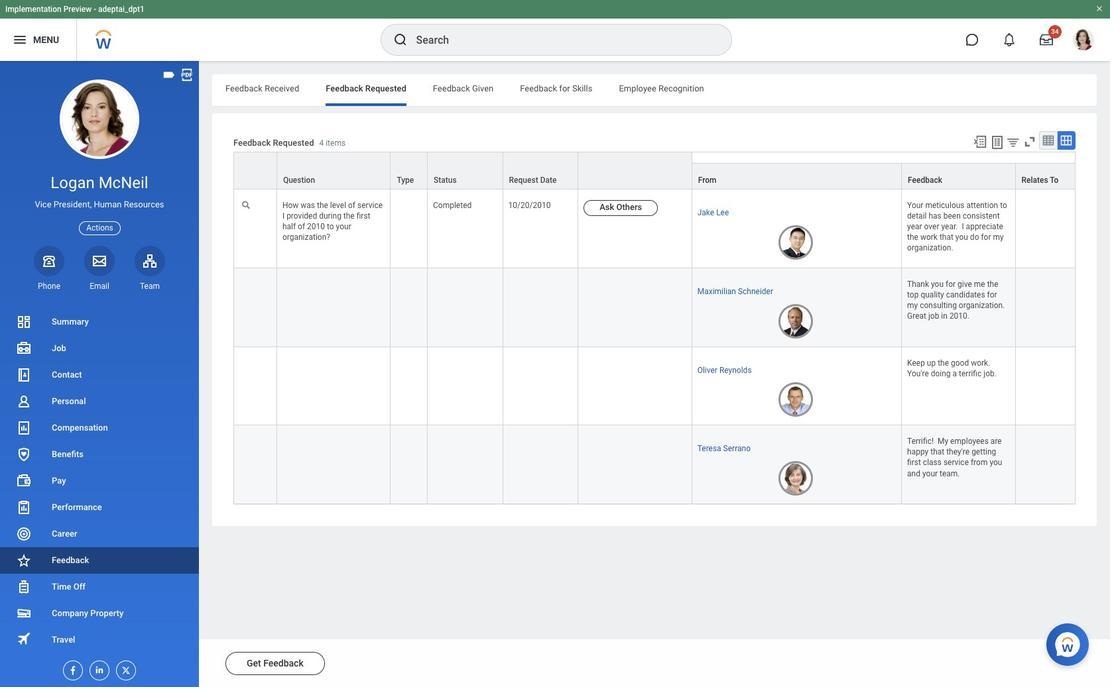 Task type: locate. For each thing, give the bounding box(es) containing it.
requested down search icon
[[365, 84, 407, 94]]

profile logan mcneil image
[[1073, 29, 1095, 53]]

thank you for give me the top quality candidates for my consulting organization. great job in 2010.
[[908, 280, 1007, 321]]

benefits link
[[0, 442, 199, 468]]

requested inside tab list
[[365, 84, 407, 94]]

i right year.
[[962, 222, 964, 232]]

your down during
[[336, 222, 351, 232]]

3 row from the top
[[234, 269, 1076, 347]]

career
[[52, 529, 77, 539]]

to
[[1050, 176, 1059, 185]]

the down "year" at right
[[908, 233, 919, 242]]

1 vertical spatial your
[[923, 469, 938, 479]]

company property link
[[0, 601, 199, 628]]

i
[[283, 212, 285, 221], [962, 222, 964, 232]]

team.
[[940, 469, 960, 479]]

feedback left received
[[226, 84, 263, 94]]

that up the class
[[931, 448, 945, 457]]

contact
[[52, 370, 82, 380]]

first inside "terrific!  my employees are happy that they're getting first class service from you and your team."
[[908, 459, 921, 468]]

1 horizontal spatial your
[[923, 469, 938, 479]]

0 horizontal spatial to
[[327, 222, 334, 232]]

company
[[52, 609, 88, 619]]

for down appreciate
[[982, 233, 992, 242]]

you
[[956, 233, 969, 242], [932, 280, 944, 289], [990, 459, 1003, 468]]

summary link
[[0, 309, 199, 336]]

feedback
[[226, 84, 263, 94], [326, 84, 363, 94], [433, 84, 470, 94], [520, 84, 557, 94], [234, 138, 271, 148], [908, 176, 943, 185], [52, 556, 89, 566], [264, 659, 304, 669]]

first up and
[[908, 459, 921, 468]]

work
[[921, 233, 938, 242]]

good
[[951, 359, 969, 368]]

from
[[971, 459, 988, 468]]

4 row from the top
[[234, 347, 1076, 426]]

my inside your meticulous attention to detail has been consistent year over year.  i appreciate the work that you do for my organization.
[[994, 233, 1004, 242]]

of
[[348, 201, 356, 210], [298, 222, 305, 232]]

0 vertical spatial first
[[357, 212, 371, 221]]

0 vertical spatial you
[[956, 233, 969, 242]]

logan mcneil
[[51, 174, 148, 192]]

status
[[434, 176, 457, 185]]

from button
[[692, 164, 902, 189]]

employee's photo (maximilian schneider) image
[[779, 304, 813, 339]]

i up half
[[283, 212, 285, 221]]

service inside how was the level of service i provided during the first half of 2010 to your organization?
[[358, 201, 383, 210]]

your
[[336, 222, 351, 232], [923, 469, 938, 479]]

row containing thank you for give me the top quality candidates for my consulting organization. great job in 2010.
[[234, 269, 1076, 347]]

0 horizontal spatial your
[[336, 222, 351, 232]]

feedback link
[[0, 548, 199, 575]]

0 horizontal spatial i
[[283, 212, 285, 221]]

performance link
[[0, 495, 199, 521]]

tag image
[[162, 68, 176, 82]]

for left the give
[[946, 280, 956, 289]]

x image
[[117, 662, 131, 677]]

organization. down the candidates
[[959, 301, 1005, 310]]

for inside your meticulous attention to detail has been consistent year over year.  i appreciate the work that you do for my organization.
[[982, 233, 992, 242]]

1 horizontal spatial of
[[348, 201, 356, 210]]

top
[[908, 291, 919, 300]]

organization. inside your meticulous attention to detail has been consistent year over year.  i appreciate the work that you do for my organization.
[[908, 244, 954, 253]]

level
[[330, 201, 346, 210]]

of right level
[[348, 201, 356, 210]]

row containing keep up the good work. you're doing a terrific job.
[[234, 347, 1076, 426]]

my down the "top"
[[908, 301, 918, 310]]

0 horizontal spatial service
[[358, 201, 383, 210]]

personal
[[52, 397, 86, 407]]

company property image
[[16, 606, 32, 622]]

i inside how was the level of service i provided during the first half of 2010 to your organization?
[[283, 212, 285, 221]]

0 vertical spatial my
[[994, 233, 1004, 242]]

relates to
[[1022, 176, 1059, 185]]

0 horizontal spatial my
[[908, 301, 918, 310]]

candidates
[[947, 291, 986, 300]]

completed
[[433, 201, 472, 210]]

phone image
[[40, 253, 58, 269]]

lee
[[717, 208, 729, 218]]

schneider
[[738, 287, 774, 296]]

the inside your meticulous attention to detail has been consistent year over year.  i appreciate the work that you do for my organization.
[[908, 233, 919, 242]]

row containing question
[[234, 152, 1076, 190]]

ask others
[[600, 202, 642, 212]]

they're
[[947, 448, 970, 457]]

skills
[[572, 84, 593, 94]]

company property
[[52, 609, 124, 619]]

ask others row
[[234, 190, 1076, 269]]

0 horizontal spatial you
[[932, 280, 944, 289]]

feedback up your
[[908, 176, 943, 185]]

you down getting
[[990, 459, 1003, 468]]

recognition
[[659, 84, 704, 94]]

feedback right the get
[[264, 659, 304, 669]]

search image
[[392, 32, 408, 48]]

tab list
[[212, 74, 1097, 106]]

1 horizontal spatial requested
[[365, 84, 407, 94]]

type
[[397, 176, 414, 185]]

benefits
[[52, 450, 84, 460]]

to right attention
[[1001, 201, 1008, 210]]

0 vertical spatial i
[[283, 212, 285, 221]]

of down the provided
[[298, 222, 305, 232]]

property
[[90, 609, 124, 619]]

to down during
[[327, 222, 334, 232]]

how was the level of service i provided during the first half of 2010 to your organization?
[[283, 201, 385, 242]]

list containing summary
[[0, 309, 199, 654]]

1 horizontal spatial you
[[956, 233, 969, 242]]

job.
[[984, 369, 997, 379]]

compensation image
[[16, 421, 32, 437]]

oliver
[[698, 366, 718, 375]]

team logan mcneil element
[[135, 281, 165, 292]]

feedback received
[[226, 84, 299, 94]]

0 horizontal spatial organization.
[[908, 244, 954, 253]]

export to worksheets image
[[990, 135, 1006, 151]]

1 vertical spatial i
[[962, 222, 964, 232]]

email
[[90, 282, 109, 291]]

year.
[[942, 222, 958, 232]]

1 horizontal spatial my
[[994, 233, 1004, 242]]

1 horizontal spatial organization.
[[959, 301, 1005, 310]]

actions
[[86, 223, 113, 233]]

class
[[923, 459, 942, 468]]

1 vertical spatial requested
[[273, 138, 314, 148]]

2 vertical spatial you
[[990, 459, 1003, 468]]

1 horizontal spatial i
[[962, 222, 964, 232]]

row
[[234, 152, 1076, 190], [234, 163, 1076, 190], [234, 269, 1076, 347], [234, 347, 1076, 426], [234, 426, 1076, 505]]

table image
[[1042, 134, 1056, 147]]

first right during
[[357, 212, 371, 221]]

job link
[[0, 336, 199, 362]]

status button
[[428, 153, 503, 189]]

0 vertical spatial to
[[1001, 201, 1008, 210]]

logan
[[51, 174, 95, 192]]

cell
[[391, 190, 428, 269], [1016, 190, 1076, 269], [234, 269, 277, 347], [277, 269, 391, 347], [391, 269, 428, 347], [428, 269, 503, 347], [503, 269, 579, 347], [579, 269, 692, 347], [1016, 269, 1076, 347], [234, 347, 277, 426], [277, 347, 391, 426], [391, 347, 428, 426], [428, 347, 503, 426], [503, 347, 579, 426], [579, 347, 692, 426], [1016, 347, 1076, 426], [234, 426, 277, 505], [277, 426, 391, 505], [391, 426, 428, 505], [428, 426, 503, 505], [503, 426, 579, 505], [579, 426, 692, 505], [1016, 426, 1076, 505]]

1 vertical spatial first
[[908, 459, 921, 468]]

feedback left given
[[433, 84, 470, 94]]

you inside your meticulous attention to detail has been consistent year over year.  i appreciate the work that you do for my organization.
[[956, 233, 969, 242]]

2 horizontal spatial you
[[990, 459, 1003, 468]]

for
[[560, 84, 570, 94], [982, 233, 992, 242], [946, 280, 956, 289], [988, 291, 998, 300]]

0 horizontal spatial first
[[357, 212, 371, 221]]

0 vertical spatial requested
[[365, 84, 407, 94]]

service down they're
[[944, 459, 969, 468]]

give
[[958, 280, 973, 289]]

toolbar
[[967, 131, 1076, 152]]

that inside your meticulous attention to detail has been consistent year over year.  i appreciate the work that you do for my organization.
[[940, 233, 954, 242]]

in
[[942, 312, 948, 321]]

feedback inside button
[[264, 659, 304, 669]]

0 horizontal spatial of
[[298, 222, 305, 232]]

employee's photo (teresa serrano) image
[[779, 462, 813, 496]]

my
[[938, 437, 949, 447]]

5 row from the top
[[234, 426, 1076, 505]]

1 vertical spatial that
[[931, 448, 945, 457]]

1 horizontal spatial to
[[1001, 201, 1008, 210]]

performance image
[[16, 500, 32, 516]]

requested left the 4
[[273, 138, 314, 148]]

team
[[140, 282, 160, 291]]

service right level
[[358, 201, 383, 210]]

you up "quality"
[[932, 280, 944, 289]]

organization. down work
[[908, 244, 954, 253]]

employees
[[951, 437, 989, 447]]

given
[[472, 84, 494, 94]]

2 row from the top
[[234, 163, 1076, 190]]

0 vertical spatial that
[[940, 233, 954, 242]]

0 vertical spatial organization.
[[908, 244, 954, 253]]

the right me on the top
[[988, 280, 999, 289]]

organization. inside thank you for give me the top quality candidates for my consulting organization. great job in 2010.
[[959, 301, 1005, 310]]

first
[[357, 212, 371, 221], [908, 459, 921, 468]]

that inside "terrific!  my employees are happy that they're getting first class service from you and your team."
[[931, 448, 945, 457]]

1 row from the top
[[234, 152, 1076, 190]]

1 vertical spatial you
[[932, 280, 944, 289]]

expand table image
[[1060, 134, 1073, 147]]

thank
[[908, 280, 930, 289]]

personal image
[[16, 394, 32, 410]]

job image
[[16, 341, 32, 357]]

1 vertical spatial my
[[908, 301, 918, 310]]

linkedin image
[[90, 662, 105, 676]]

summary image
[[16, 314, 32, 330]]

jake lee
[[698, 208, 729, 218]]

the inside 'keep up the good work. you're doing a terrific job.'
[[938, 359, 949, 368]]

1 vertical spatial organization.
[[959, 301, 1005, 310]]

phone button
[[34, 246, 64, 292]]

meticulous
[[926, 201, 965, 210]]

organization.
[[908, 244, 954, 253], [959, 301, 1005, 310]]

your down the class
[[923, 469, 938, 479]]

list
[[0, 309, 199, 654]]

-
[[94, 5, 96, 14]]

that down year.
[[940, 233, 954, 242]]

request date button
[[503, 153, 578, 189]]

view team image
[[142, 253, 158, 269]]

Search Workday  search field
[[416, 25, 704, 54]]

my
[[994, 233, 1004, 242], [908, 301, 918, 310]]

first inside how was the level of service i provided during the first half of 2010 to your organization?
[[357, 212, 371, 221]]

0 vertical spatial your
[[336, 222, 351, 232]]

0 vertical spatial service
[[358, 201, 383, 210]]

2010
[[307, 222, 325, 232]]

feedback up time off
[[52, 556, 89, 566]]

requested
[[365, 84, 407, 94], [273, 138, 314, 148]]

1 vertical spatial to
[[327, 222, 334, 232]]

1 vertical spatial service
[[944, 459, 969, 468]]

to inside how was the level of service i provided during the first half of 2010 to your organization?
[[327, 222, 334, 232]]

my down appreciate
[[994, 233, 1004, 242]]

ask others button
[[584, 200, 658, 216]]

feedback given
[[433, 84, 494, 94]]

feedback inside navigation pane region
[[52, 556, 89, 566]]

jake lee link
[[698, 206, 729, 218]]

during
[[319, 212, 342, 221]]

travel link
[[0, 628, 199, 654]]

feedback up items on the left top of the page
[[326, 84, 363, 94]]

do
[[971, 233, 980, 242]]

1 horizontal spatial service
[[944, 459, 969, 468]]

get
[[247, 659, 261, 669]]

the up doing
[[938, 359, 949, 368]]

a
[[953, 369, 957, 379]]

1 horizontal spatial first
[[908, 459, 921, 468]]

employee's photo (jake lee) image
[[779, 225, 813, 260]]

0 horizontal spatial requested
[[273, 138, 314, 148]]

you left do at the top of page
[[956, 233, 969, 242]]



Task type: vqa. For each thing, say whether or not it's contained in the screenshot.
Personal link
yes



Task type: describe. For each thing, give the bounding box(es) containing it.
maximilian
[[698, 287, 736, 296]]

get feedback button
[[226, 653, 325, 676]]

you inside thank you for give me the top quality candidates for my consulting organization. great job in 2010.
[[932, 280, 944, 289]]

navigation pane region
[[0, 61, 199, 688]]

contact image
[[16, 368, 32, 383]]

doing
[[931, 369, 951, 379]]

performance
[[52, 503, 102, 513]]

feedback image
[[16, 553, 32, 569]]

resources
[[124, 200, 164, 210]]

was
[[301, 201, 315, 210]]

the down level
[[344, 212, 355, 221]]

personal link
[[0, 389, 199, 415]]

team link
[[135, 246, 165, 292]]

question
[[283, 176, 315, 185]]

and
[[908, 469, 921, 479]]

34 button
[[1032, 25, 1062, 54]]

feedback left skills
[[520, 84, 557, 94]]

how
[[283, 201, 299, 210]]

view printable version (pdf) image
[[180, 68, 194, 82]]

relates
[[1022, 176, 1049, 185]]

justify image
[[12, 32, 28, 48]]

others
[[617, 202, 642, 212]]

time off link
[[0, 575, 199, 601]]

contact link
[[0, 362, 199, 389]]

facebook image
[[64, 662, 78, 677]]

my inside thank you for give me the top quality candidates for my consulting organization. great job in 2010.
[[908, 301, 918, 310]]

4
[[319, 139, 324, 148]]

president,
[[54, 200, 92, 210]]

menu banner
[[0, 0, 1111, 61]]

adeptai_dpt1
[[98, 5, 145, 14]]

provided
[[287, 212, 317, 221]]

work.
[[971, 359, 991, 368]]

organization?
[[283, 233, 330, 242]]

pay
[[52, 476, 66, 486]]

get feedback
[[247, 659, 304, 669]]

been
[[944, 212, 961, 221]]

time off
[[52, 582, 86, 592]]

feedback button
[[902, 164, 1015, 189]]

items
[[326, 139, 346, 148]]

job
[[929, 312, 940, 321]]

inbox large image
[[1040, 33, 1054, 46]]

34
[[1052, 28, 1059, 35]]

getting
[[972, 448, 997, 457]]

has
[[929, 212, 942, 221]]

menu button
[[0, 19, 76, 61]]

me
[[974, 280, 986, 289]]

requested for feedback requested
[[365, 84, 407, 94]]

human
[[94, 200, 122, 210]]

the inside thank you for give me the top quality candidates for my consulting organization. great job in 2010.
[[988, 280, 999, 289]]

export to excel image
[[973, 135, 988, 149]]

0 vertical spatial of
[[348, 201, 356, 210]]

maximilian schneider link
[[698, 285, 774, 296]]

date
[[540, 176, 557, 185]]

attention
[[967, 201, 999, 210]]

mail image
[[92, 253, 107, 269]]

requested for feedback requested 4 items
[[273, 138, 314, 148]]

ask
[[600, 202, 615, 212]]

year
[[908, 222, 923, 232]]

implementation preview -   adeptai_dpt1
[[5, 5, 145, 14]]

teresa serrano
[[698, 445, 751, 454]]

feedback requested
[[326, 84, 407, 94]]

teresa
[[698, 445, 722, 454]]

the up during
[[317, 201, 328, 210]]

you inside "terrific!  my employees are happy that they're getting first class service from you and your team."
[[990, 459, 1003, 468]]

reynolds
[[720, 366, 752, 375]]

phone
[[38, 282, 60, 291]]

email button
[[84, 246, 115, 292]]

career image
[[16, 527, 32, 543]]

pay image
[[16, 474, 32, 490]]

select to filter grid data image
[[1006, 135, 1021, 149]]

feedback down feedback received
[[234, 138, 271, 148]]

tab list containing feedback received
[[212, 74, 1097, 106]]

feedback inside popup button
[[908, 176, 943, 185]]

compensation
[[52, 423, 108, 433]]

row containing from
[[234, 163, 1076, 190]]

implementation
[[5, 5, 61, 14]]

keep up the good work. you're doing a terrific job.
[[908, 359, 997, 379]]

request
[[509, 176, 538, 185]]

fullscreen image
[[1023, 135, 1038, 149]]

teresa serrano link
[[698, 442, 751, 454]]

career link
[[0, 521, 199, 548]]

happy
[[908, 448, 929, 457]]

email logan mcneil element
[[84, 281, 115, 292]]

i inside your meticulous attention to detail has been consistent year over year.  i appreciate the work that you do for my organization.
[[962, 222, 964, 232]]

compensation link
[[0, 415, 199, 442]]

employee recognition
[[619, 84, 704, 94]]

your
[[908, 201, 924, 210]]

oliver reynolds
[[698, 366, 752, 375]]

row containing terrific!  my employees are happy that they're getting first class service from you and your team.
[[234, 426, 1076, 505]]

feedback requested 4 items
[[234, 138, 346, 148]]

travel image
[[16, 632, 32, 648]]

for right the candidates
[[988, 291, 998, 300]]

1 vertical spatial of
[[298, 222, 305, 232]]

jake
[[698, 208, 715, 218]]

10/20/2010
[[509, 201, 551, 210]]

for left skills
[[560, 84, 570, 94]]

type button
[[391, 153, 427, 189]]

employee's photo (oliver reynolds) image
[[779, 383, 813, 418]]

your inside "terrific!  my employees are happy that they're getting first class service from you and your team."
[[923, 469, 938, 479]]

2010.
[[950, 312, 970, 321]]

are
[[991, 437, 1002, 447]]

serrano
[[724, 445, 751, 454]]

phone logan mcneil element
[[34, 281, 64, 292]]

benefits image
[[16, 447, 32, 463]]

half
[[283, 222, 296, 232]]

quality
[[921, 291, 945, 300]]

to inside your meticulous attention to detail has been consistent year over year.  i appreciate the work that you do for my organization.
[[1001, 201, 1008, 210]]

close environment banner image
[[1096, 5, 1104, 13]]

question button
[[277, 153, 390, 189]]

notifications large image
[[1003, 33, 1016, 46]]

keep
[[908, 359, 925, 368]]

time off image
[[16, 580, 32, 596]]

your inside how was the level of service i provided during the first half of 2010 to your organization?
[[336, 222, 351, 232]]

pay link
[[0, 468, 199, 495]]

service inside "terrific!  my employees are happy that they're getting first class service from you and your team."
[[944, 459, 969, 468]]

feedback for skills
[[520, 84, 593, 94]]

summary
[[52, 317, 89, 327]]



